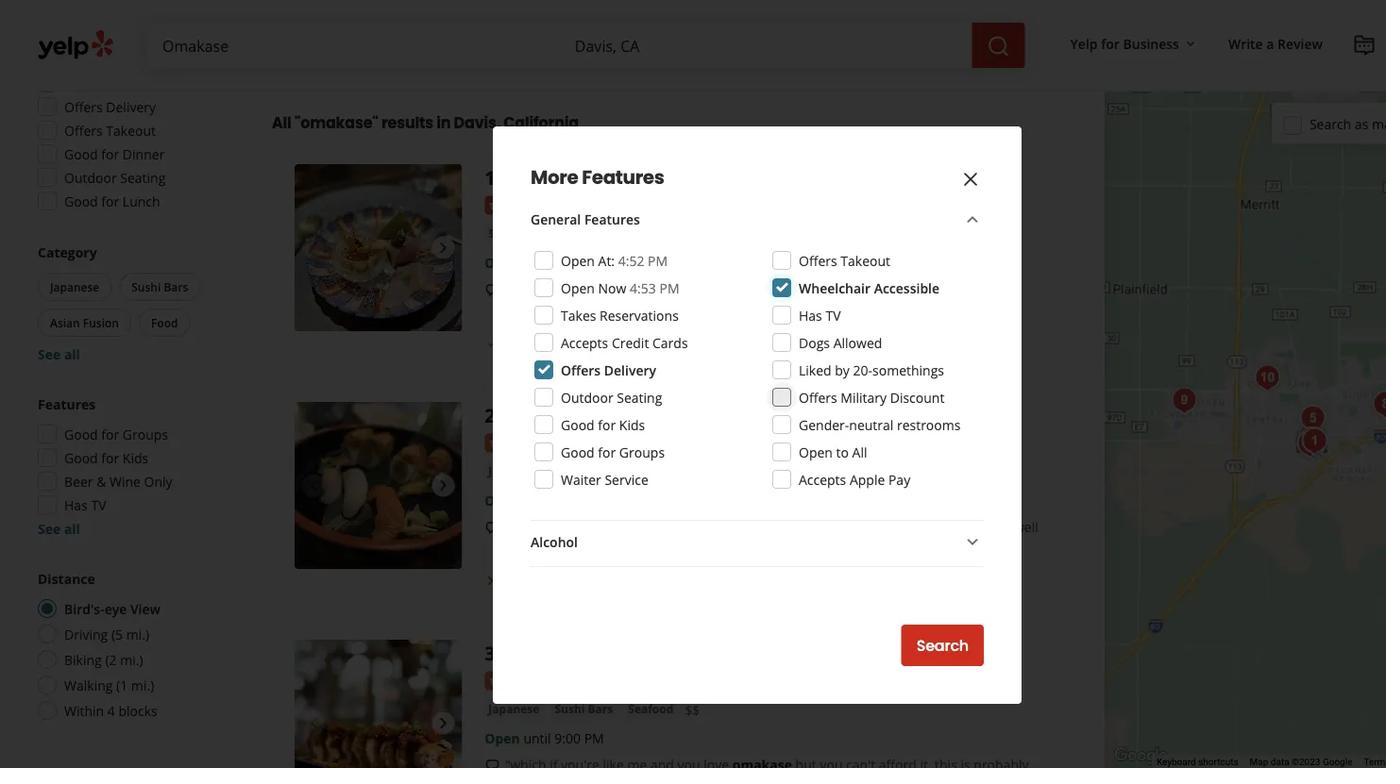 Task type: describe. For each thing, give the bounding box(es) containing it.
mi.) for walking (1 mi.)
[[131, 676, 154, 694]]

very
[[861, 0, 887, 15]]

bay
[[505, 16, 528, 34]]

(1
[[116, 676, 128, 694]]

"i took my wife and a few friends here on a wednesday night and they all loved the omakase !" more
[[505, 280, 1013, 317]]

nami sushi image
[[1367, 386, 1386, 423]]

davis,
[[454, 112, 500, 133]]

outdoor down "took" on the left top of the page
[[504, 336, 550, 351]]

bars for sushi bars button for sushi bars link for huku
[[588, 464, 613, 479]]

japanese button down category
[[38, 273, 112, 301]]

0 vertical spatial more
[[623, 16, 658, 34]]

neutral
[[849, 416, 893, 434]]

2 outdoor seating from the top
[[504, 336, 593, 351]]

sushi bars link for huku
[[551, 462, 617, 481]]

offers up 2 . huku japanese bistro
[[561, 361, 601, 379]]

search for search
[[916, 635, 969, 657]]

0 horizontal spatial mikuni japanese restaurant and sushi bar image
[[295, 640, 462, 769]]

slideshow element for 2
[[295, 402, 462, 570]]

various
[[918, 518, 964, 536]]

1 vertical spatial hikari sushi & omakase image
[[1296, 423, 1334, 460]]

has inside group
[[64, 496, 88, 514]]

that
[[773, 0, 798, 15]]

delivery inside group
[[106, 98, 156, 116]]

open until 9:00 pm
[[485, 730, 604, 748]]

accessible
[[874, 279, 940, 297]]

accepts apple pay
[[799, 471, 910, 489]]

1 16 speech v2 image from the top
[[485, 0, 500, 14]]

and up takes reservations at the top of the page
[[600, 280, 623, 298]]

hikari
[[506, 164, 563, 190]]

platter and my other friends got various rolls as well as one or..."
[[505, 518, 1038, 555]]

friends inside the "i took my wife and a few friends here on a wednesday night and they all loved the omakase !" more
[[663, 280, 706, 298]]

sushi bars up the opens at the left of the page
[[488, 226, 547, 241]]

0 vertical spatial more link
[[623, 16, 658, 34]]

japanese up 4.0 link
[[562, 402, 647, 428]]

japanese for japanese button under category
[[50, 279, 99, 295]]

area
[[531, 16, 558, 34]]

been
[[827, 0, 858, 15]]

japanese for japanese button above the open until 9:30 pm
[[488, 464, 539, 479]]

outdoor down bay
[[504, 52, 550, 68]]

japanese up seafood
[[576, 640, 662, 666]]

myu myu image
[[1292, 419, 1330, 456]]

category
[[38, 243, 97, 261]]

apple
[[850, 471, 885, 489]]

16 checkmark v2 image for outdoor seating
[[485, 335, 500, 351]]

offers takeout inside group
[[64, 121, 156, 139]]

flavor
[[667, 0, 702, 15]]

bars for the top sushi bars link's sushi bars button
[[522, 226, 547, 241]]

1 vertical spatial the
[[584, 518, 605, 536]]

2 vertical spatial takeout
[[627, 336, 671, 351]]

mermaid sushi image
[[1294, 400, 1332, 438]]

liked
[[799, 361, 831, 379]]

yuchan shokudo image
[[1292, 423, 1330, 460]]

0 vertical spatial sushi bars link
[[485, 224, 551, 243]]

bird's-
[[64, 600, 104, 618]]

next image for 1
[[432, 236, 454, 259]]

sushi inside group
[[131, 279, 161, 295]]

google
[[1323, 757, 1352, 768]]

military
[[841, 389, 887, 406]]

min
[[557, 254, 583, 272]]

bird's-eye view
[[64, 600, 161, 618]]

"my wife got the big chef's choice
[[505, 518, 714, 536]]

3 . mikuni japanese restaurant and sushi bar
[[485, 640, 906, 666]]

open up "my
[[485, 492, 520, 510]]

0 vertical spatial all
[[272, 112, 291, 133]]

delivery inside more features dialog
[[604, 361, 656, 379]]

tv inside more features dialog
[[826, 306, 841, 324]]

seating inside group
[[120, 169, 166, 186]]

1
[[485, 164, 495, 190]]

0 vertical spatial my burma image
[[295, 0, 462, 48]]

sushi bars button for mikuni's sushi bars link
[[551, 700, 617, 719]]

to inside more features dialog
[[836, 443, 849, 461]]

suggested
[[38, 44, 105, 62]]

kids inside more features dialog
[[619, 416, 645, 434]]

beer & wine only
[[64, 473, 172, 490]]

sushi bars up 9:30
[[555, 464, 613, 479]]

outdoor right 16 close v2 icon
[[504, 574, 550, 589]]

reviews)
[[647, 433, 697, 451]]

next image for 3
[[432, 712, 454, 735]]

and left they
[[882, 280, 905, 298]]

group containing suggested
[[32, 43, 234, 216]]

bars for sushi bars button in the group
[[164, 279, 188, 295]]

opens in 7 min
[[485, 254, 583, 272]]

yelp
[[1070, 34, 1098, 52]]

beer
[[64, 473, 93, 490]]

my for wife
[[548, 280, 567, 298]]

16 speech v2 image for 3
[[485, 759, 500, 769]]

results
[[381, 112, 433, 133]]

open until 9:30 pm
[[485, 492, 604, 510]]

pm for open now
[[648, 252, 668, 270]]

blocks
[[118, 702, 157, 720]]

seafood
[[628, 702, 673, 717]]

mikuni japanese restaurant and sushi bar image inside map region
[[1291, 425, 1329, 463]]

yelp for business
[[1070, 34, 1179, 52]]

pm for offers delivery
[[163, 74, 183, 92]]

alcohol
[[531, 533, 578, 551]]

previous image
[[302, 236, 325, 259]]

food button
[[139, 309, 190, 337]]

0 horizontal spatial &
[[96, 473, 106, 490]]

"burma
[[505, 0, 552, 15]]

open left 9:00
[[485, 730, 520, 748]]

service
[[605, 471, 648, 489]]

0 horizontal spatial 4:53
[[133, 74, 159, 92]]

choice
[[672, 518, 714, 536]]

all "omakase" results in davis, california
[[272, 112, 579, 133]]

mi.) for biking (2 mi.)
[[120, 651, 143, 669]]

wheelchair
[[799, 279, 871, 297]]

cards
[[652, 334, 688, 352]]

sushi bars button for sushi bars link for huku
[[551, 462, 617, 481]]

sushi up the opens at the left of the page
[[488, 226, 519, 241]]

2 horizontal spatial as
[[1355, 115, 1368, 133]]

24 chevron down v2 image
[[961, 531, 984, 554]]

1 horizontal spatial &
[[624, 164, 638, 190]]

. for 3
[[495, 640, 501, 666]]

(458
[[617, 433, 643, 451]]

close image
[[959, 168, 982, 191]]

or..."
[[549, 537, 578, 555]]

0 horizontal spatial a
[[627, 280, 634, 298]]

here
[[709, 280, 738, 298]]

16 checkmark v2 image
[[608, 52, 623, 67]]

9:00
[[554, 730, 581, 748]]

0 horizontal spatial more link
[[579, 299, 614, 317]]

search image
[[987, 35, 1010, 58]]

seating inside more features dialog
[[617, 389, 662, 406]]

sushi bars up 9:00
[[555, 702, 613, 717]]

within
[[64, 702, 104, 720]]

friends inside platter and my other friends got various rolls as well as one or..."
[[849, 518, 892, 536]]

offers delivery inside group
[[64, 98, 156, 116]]

0 horizontal spatial hikari sushi & omakase image
[[295, 164, 462, 331]]

zen toro japanese bistro & sushi bar image
[[1293, 422, 1331, 459]]

kids inside group
[[123, 449, 148, 467]]

outdoor seating inside group
[[64, 169, 166, 186]]

sushi left "bar"
[[818, 640, 868, 666]]

all inside the "i took my wife and a few friends here on a wednesday night and they all loved the omakase !" more
[[939, 280, 953, 298]]

hikari sushi & omakase
[[506, 164, 731, 190]]

16 checkmark v2 image for takeout
[[608, 335, 623, 351]]

pm up reservations
[[659, 279, 679, 297]]

1 vertical spatial in
[[436, 112, 451, 133]]

waiter
[[561, 471, 601, 489]]

mikuni
[[506, 640, 572, 666]]

1 horizontal spatial in
[[530, 254, 543, 272]]

open to all
[[799, 443, 867, 461]]

outdoor inside more features dialog
[[561, 389, 613, 406]]

hikari sushi & omakase link
[[506, 164, 731, 190]]

dogs
[[799, 334, 830, 352]]

all inside more features dialog
[[852, 443, 867, 461]]

pm right 9:00
[[584, 730, 604, 748]]

brings
[[578, 0, 617, 15]]

wheelchair accessible
[[799, 279, 940, 297]]

offers down liked
[[799, 389, 837, 406]]

$$ for bistro
[[624, 463, 639, 481]]

write a review
[[1228, 34, 1323, 52]]

0 horizontal spatial good for groups
[[64, 425, 168, 443]]

seafood button
[[624, 700, 677, 719]]

2 vertical spatial more
[[581, 537, 616, 555]]

within 4 blocks
[[64, 702, 157, 720]]

1 vertical spatial as
[[997, 518, 1010, 536]]

walking (1 mi.)
[[64, 676, 154, 694]]

in inside "burma eat brings unique flavor and spices that has been very popular in san francisco bay area to davis."
[[943, 0, 954, 15]]

data
[[1271, 757, 1289, 768]]

asian
[[50, 315, 80, 330]]

sushi bars button inside group
[[119, 273, 200, 301]]

has tv inside group
[[64, 496, 106, 514]]

0 vertical spatial open now 4:53 pm
[[64, 74, 183, 92]]

got inside platter and my other friends got various rolls as well as one or..."
[[895, 518, 915, 536]]

1 horizontal spatial my burma image
[[1293, 427, 1331, 465]]

$$$$
[[624, 225, 655, 243]]

i love sushi image
[[1249, 359, 1286, 397]]

walking
[[64, 676, 113, 694]]

4.0
[[594, 433, 613, 451]]

write a review link
[[1221, 26, 1330, 60]]

for inside the 'yelp for business' button
[[1101, 34, 1120, 52]]

7
[[546, 254, 554, 272]]

good for groups inside more features dialog
[[561, 443, 665, 461]]

restrooms
[[897, 416, 961, 434]]

and inside platter and my other friends got various rolls as well as one or..."
[[762, 518, 786, 536]]

2 vertical spatial as
[[505, 537, 519, 555]]

open down suggested at the top left of the page
[[64, 74, 98, 92]]

tv inside group
[[91, 496, 106, 514]]

bar
[[873, 640, 906, 666]]

wednesday
[[772, 280, 843, 298]]

shortcuts
[[1198, 757, 1238, 768]]

1 horizontal spatial omakase
[[643, 164, 731, 190]]

good for kids inside more features dialog
[[561, 416, 645, 434]]

pay
[[888, 471, 910, 489]]

lunch
[[123, 192, 160, 210]]

sushi bars inside group
[[131, 279, 188, 295]]

sushi up 9:00
[[555, 702, 585, 717]]

1 horizontal spatial a
[[761, 280, 768, 298]]

a inside 'link'
[[1266, 34, 1274, 52]]



Task type: vqa. For each thing, say whether or not it's contained in the screenshot.
leftmost TV
yes



Task type: locate. For each thing, give the bounding box(es) containing it.
in left 7 at the left of page
[[530, 254, 543, 272]]

4.9 star rating image
[[485, 196, 587, 215]]

outdoor
[[504, 52, 550, 68], [64, 169, 117, 186], [504, 336, 550, 351], [561, 389, 613, 406], [504, 574, 550, 589]]

pm inside group
[[163, 74, 183, 92]]

24 chevron down v2 image
[[961, 208, 984, 231]]

16 speech v2 image
[[485, 283, 500, 298]]

has
[[799, 306, 822, 324], [64, 496, 88, 514]]

more link right !"
[[579, 299, 614, 317]]

0 horizontal spatial takeout
[[106, 121, 156, 139]]

japanese link for huku
[[485, 462, 543, 481]]

all for features
[[64, 520, 80, 538]]

my burma image
[[295, 0, 462, 48], [1293, 427, 1331, 465]]

now inside more features dialog
[[598, 279, 626, 297]]

map
[[1250, 757, 1268, 768]]

more link down unique
[[623, 16, 658, 34]]

good for kids
[[561, 416, 645, 434], [64, 449, 148, 467]]

1 vertical spatial see all
[[38, 520, 80, 538]]

2 vertical spatial all
[[64, 520, 80, 538]]

1 horizontal spatial offers takeout
[[799, 252, 890, 270]]

see all for category
[[38, 345, 80, 363]]

more
[[531, 164, 578, 191]]

1 see from the top
[[38, 345, 61, 363]]

1 vertical spatial sushi bars link
[[551, 462, 617, 481]]

open now 4:53 pm down suggested at the top left of the page
[[64, 74, 183, 92]]

2 vertical spatial japanese link
[[485, 700, 543, 719]]

japanese button
[[558, 224, 617, 243], [38, 273, 112, 301], [485, 462, 543, 481], [485, 700, 543, 719]]

1 vertical spatial all
[[852, 443, 867, 461]]

next image
[[432, 474, 454, 497]]

japanese button up open until 9:00 pm
[[485, 700, 543, 719]]

(458 reviews)
[[617, 433, 697, 451]]

my for other
[[789, 518, 808, 536]]

and right restaurant
[[777, 640, 813, 666]]

seating down takes
[[553, 336, 593, 351]]

accepts for accepts credit cards
[[561, 334, 608, 352]]

3
[[485, 640, 495, 666]]

until for mikuni
[[523, 730, 551, 748]]

kids
[[619, 416, 645, 434], [123, 449, 148, 467]]

accepts credit cards
[[561, 334, 688, 352]]

more features dialog
[[0, 0, 1386, 769]]

1 got from the left
[[561, 518, 581, 536]]

1 slideshow element from the top
[[295, 164, 462, 331]]

in left san at the top of the page
[[943, 0, 954, 15]]

reservations
[[600, 306, 679, 324]]

see all button up distance
[[38, 520, 80, 538]]

0 vertical spatial accepts
[[561, 334, 608, 352]]

outdoor up good for lunch
[[64, 169, 117, 186]]

allowed
[[833, 334, 882, 352]]

1 vertical spatial now
[[598, 279, 626, 297]]

dinner
[[123, 145, 165, 163]]

1 horizontal spatial outdoor seating
[[561, 389, 662, 406]]

0 vertical spatial now
[[102, 74, 130, 92]]

opens
[[485, 254, 527, 272]]

0 vertical spatial japanese link
[[558, 224, 617, 243]]

well
[[1014, 518, 1038, 536]]

1 vertical spatial 16 speech v2 image
[[485, 521, 500, 536]]

offers takeout inside more features dialog
[[799, 252, 890, 270]]

0 vertical spatial 16 speech v2 image
[[485, 0, 500, 14]]

wife
[[571, 280, 596, 298], [532, 518, 558, 536]]

sushi bars button
[[485, 224, 551, 243], [119, 273, 200, 301], [551, 462, 617, 481], [551, 700, 617, 719]]

2 16 checkmark v2 image from the left
[[608, 335, 623, 351]]

omakase up $$$$
[[643, 164, 731, 190]]

0 vertical spatial delivery
[[627, 52, 671, 68]]

gender-neutral restrooms
[[799, 416, 961, 434]]

and inside "burma eat brings unique flavor and spices that has been very popular in san francisco bay area to davis."
[[705, 0, 729, 15]]

to down eat
[[562, 16, 575, 34]]

outdoor up 4.0 link
[[561, 389, 613, 406]]

0 vertical spatial wife
[[571, 280, 596, 298]]

good for groups up beer & wine only
[[64, 425, 168, 443]]

0 vertical spatial group
[[32, 43, 234, 216]]

1 see all button from the top
[[38, 345, 80, 363]]

mi.) right the (1
[[131, 676, 154, 694]]

0 horizontal spatial the
[[584, 518, 605, 536]]

1 vertical spatial delivery
[[106, 98, 156, 116]]

0 vertical spatial all
[[939, 280, 953, 298]]

previous image
[[302, 474, 325, 497], [302, 712, 325, 735]]

1 seating from the top
[[553, 52, 593, 68]]

bars left seafood
[[588, 702, 613, 717]]

0 vertical spatial &
[[624, 164, 638, 190]]

sushi bars link for mikuni
[[551, 700, 617, 719]]

search inside search "button"
[[916, 635, 969, 657]]

16 checkmark v2 image down takes reservations at the top of the page
[[608, 335, 623, 351]]

until for huku
[[523, 492, 551, 510]]

1 4 star rating image from the top
[[485, 434, 587, 453]]

california
[[504, 112, 579, 133]]

0 vertical spatial next image
[[432, 236, 454, 259]]

bars inside group
[[164, 279, 188, 295]]

japanese up open until 9:00 pm
[[488, 702, 539, 717]]

. left mikuni
[[495, 640, 501, 666]]

0 horizontal spatial $$
[[624, 463, 639, 481]]

offers up good for dinner
[[64, 121, 103, 139]]

0 horizontal spatial my burma image
[[295, 0, 462, 48]]

previous image for 3 . mikuni japanese restaurant and sushi bar
[[302, 712, 325, 735]]

japanese button up the open until 9:30 pm
[[485, 462, 543, 481]]

1 horizontal spatial kids
[[619, 416, 645, 434]]

2 seating from the top
[[553, 336, 593, 351]]

1 vertical spatial mi.)
[[120, 651, 143, 669]]

2 . huku japanese bistro
[[485, 402, 708, 428]]

pm down waiter service at the left bottom of page
[[584, 492, 604, 510]]

2 got from the left
[[895, 518, 915, 536]]

open up !"
[[561, 279, 595, 297]]

1 previous image from the top
[[302, 474, 325, 497]]

2 previous image from the top
[[302, 712, 325, 735]]

somethings
[[872, 361, 944, 379]]

see all button for category
[[38, 345, 80, 363]]

1 next image from the top
[[432, 236, 454, 259]]

sushi up general features
[[568, 164, 619, 190]]

4 star rating image down huku
[[485, 434, 587, 453]]

japanese button up at:
[[558, 224, 617, 243]]

good for lunch
[[64, 192, 160, 210]]

has inside more features dialog
[[799, 306, 822, 324]]

takeout inside more features dialog
[[841, 252, 890, 270]]

food
[[151, 315, 178, 330]]

good
[[64, 145, 98, 163], [64, 192, 98, 210], [561, 416, 595, 434], [64, 425, 98, 443], [561, 443, 595, 461], [64, 449, 98, 467]]

2 16 speech v2 image from the top
[[485, 521, 500, 536]]

1 horizontal spatial accepts
[[799, 471, 846, 489]]

one
[[523, 537, 546, 555]]

None search field
[[147, 23, 1029, 68]]

. for 2
[[495, 402, 501, 428]]

accepts down takes
[[561, 334, 608, 352]]

1 horizontal spatial has
[[799, 306, 822, 324]]

0 vertical spatial kids
[[619, 416, 645, 434]]

mi.) right the (2
[[120, 651, 143, 669]]

omakase inside the "i took my wife and a few friends here on a wednesday night and they all loved the omakase !" more
[[505, 299, 567, 317]]

mi.) for driving (5 mi.)
[[126, 625, 149, 643]]

see all for features
[[38, 520, 80, 538]]

eye
[[104, 600, 127, 618]]

1 horizontal spatial 4:53
[[630, 279, 656, 297]]

1 vertical spatial my burma image
[[1293, 427, 1331, 465]]

1 outdoor seating from the top
[[504, 52, 593, 68]]

sushi bars button up 9:00
[[551, 700, 617, 719]]

0 horizontal spatial offers delivery
[[64, 98, 156, 116]]

1 horizontal spatial offers delivery
[[561, 361, 656, 379]]

& right beer
[[96, 473, 106, 490]]

driving (5 mi.)
[[64, 625, 149, 643]]

review
[[1278, 34, 1323, 52]]

0 horizontal spatial got
[[561, 518, 581, 536]]

2 next image from the top
[[432, 712, 454, 735]]

0 vertical spatial 4:53
[[133, 74, 159, 92]]

1 horizontal spatial wife
[[571, 280, 596, 298]]

bars down the 4.9 star rating image
[[522, 226, 547, 241]]

loved
[[956, 280, 990, 298]]

my inside the "i took my wife and a few friends here on a wednesday night and they all loved the omakase !" more
[[548, 280, 567, 298]]

0 vertical spatial omakase
[[643, 164, 731, 190]]

1 vertical spatial slideshow element
[[295, 402, 462, 570]]

0 horizontal spatial my
[[548, 280, 567, 298]]

seating
[[553, 52, 593, 68], [553, 336, 593, 351], [553, 574, 593, 589]]

"burma eat brings unique flavor and spices that has been very popular in san francisco bay area to davis."
[[505, 0, 1042, 34]]

sushi bars button up 9:30
[[551, 462, 617, 481]]

more link
[[623, 16, 658, 34], [579, 299, 614, 317]]

0 horizontal spatial search
[[916, 635, 969, 657]]

4 star rating image
[[485, 434, 587, 453], [485, 672, 587, 691]]

wife up !"
[[571, 280, 596, 298]]

to inside "burma eat brings unique flavor and spices that has been very popular in san francisco bay area to davis."
[[562, 16, 575, 34]]

1 horizontal spatial as
[[997, 518, 1010, 536]]

0 vertical spatial .
[[495, 402, 501, 428]]

few
[[637, 280, 659, 298]]

next image
[[432, 236, 454, 259], [432, 712, 454, 735]]

huku
[[506, 402, 557, 428]]

0 vertical spatial 4 star rating image
[[485, 434, 587, 453]]

waiter service
[[561, 471, 648, 489]]

1 vertical spatial offers delivery
[[561, 361, 656, 379]]

2 until from the top
[[523, 730, 551, 748]]

japanese inside group
[[50, 279, 99, 295]]

1 vertical spatial friends
[[849, 518, 892, 536]]

4:53 up dinner
[[133, 74, 159, 92]]

google image
[[1109, 744, 1172, 769]]

0 vertical spatial friends
[[663, 280, 706, 298]]

mi.) right (5
[[126, 625, 149, 643]]

group containing features
[[32, 395, 234, 538]]

in left davis,
[[436, 112, 451, 133]]

1 horizontal spatial $$
[[685, 701, 700, 719]]

accepts down open to all
[[799, 471, 846, 489]]

a right on
[[761, 280, 768, 298]]

omakase down "took" on the left top of the page
[[505, 299, 567, 317]]

more
[[623, 16, 658, 34], [579, 299, 614, 317], [581, 537, 616, 555]]

0 horizontal spatial kids
[[123, 449, 148, 467]]

1 vertical spatial kids
[[123, 449, 148, 467]]

offers down suggested at the top left of the page
[[64, 98, 103, 116]]

seating left 16 checkmark v2 icon
[[553, 52, 593, 68]]

search right "bar"
[[916, 635, 969, 657]]

1 vertical spatial seating
[[553, 336, 593, 351]]

0 vertical spatial my
[[548, 280, 567, 298]]

. left huku
[[495, 402, 501, 428]]

sushi bars link up the opens at the left of the page
[[485, 224, 551, 243]]

the right loved
[[993, 280, 1013, 298]]

as left the ma
[[1355, 115, 1368, 133]]

16 speech v2 image
[[485, 0, 500, 14], [485, 521, 500, 536], [485, 759, 500, 769]]

hikari sushi & omakase image
[[295, 164, 462, 331], [1296, 423, 1334, 460]]

option group containing distance
[[32, 569, 234, 726]]

see all button
[[38, 345, 80, 363], [38, 520, 80, 538]]

offers up wednesday
[[799, 252, 837, 270]]

see all button down asian
[[38, 345, 80, 363]]

1 see all from the top
[[38, 345, 80, 363]]

japanese link for mikuni
[[485, 700, 543, 719]]

sushi up the food
[[131, 279, 161, 295]]

16 chevron down v2 image
[[1183, 37, 1198, 52]]

1 vertical spatial next image
[[432, 712, 454, 735]]

mikuni japanese restaurant and sushi bar image
[[1291, 425, 1329, 463], [295, 640, 462, 769]]

unique
[[620, 0, 663, 15]]

0 horizontal spatial 16 checkmark v2 image
[[485, 335, 500, 351]]

2 . from the top
[[495, 640, 501, 666]]

open at: 4:52 pm
[[561, 252, 668, 270]]

2 see all from the top
[[38, 520, 80, 538]]

sushi bars link up 9:30
[[551, 462, 617, 481]]

takeout up dinner
[[106, 121, 156, 139]]

japanese link up open until 9:00 pm
[[485, 700, 543, 719]]

16 close v2 image
[[485, 573, 500, 589]]

tv down wheelchair
[[826, 306, 841, 324]]

previous image for 2 . huku japanese bistro
[[302, 474, 325, 497]]

1 . from the top
[[495, 402, 501, 428]]

1 vertical spatial good for kids
[[64, 449, 148, 467]]

0 horizontal spatial to
[[562, 16, 575, 34]]

16 speech v2 image for 2
[[485, 521, 500, 536]]

1 vertical spatial see all button
[[38, 520, 80, 538]]

0 vertical spatial mi.)
[[126, 625, 149, 643]]

0 vertical spatial good for kids
[[561, 416, 645, 434]]

all for category
[[64, 345, 80, 363]]

1 vertical spatial open now 4:53 pm
[[561, 279, 679, 297]]

bars for sushi bars button for mikuni's sushi bars link
[[588, 702, 613, 717]]

delivery down credit
[[604, 361, 656, 379]]

2 horizontal spatial a
[[1266, 34, 1274, 52]]

projects image
[[1353, 34, 1376, 57]]

2 see all button from the top
[[38, 520, 80, 538]]

0 vertical spatial until
[[523, 492, 551, 510]]

asian fusion button
[[38, 309, 131, 337]]

offers takeout
[[64, 121, 156, 139], [799, 252, 890, 270]]

16 checkmark v2 image
[[485, 335, 500, 351], [608, 335, 623, 351]]

japanese for japanese button above at:
[[562, 226, 613, 241]]

slideshow element for 1
[[295, 164, 462, 331]]

now
[[102, 74, 130, 92], [598, 279, 626, 297]]

!"
[[567, 299, 576, 317]]

a left few
[[627, 280, 634, 298]]

kids up wine
[[123, 449, 148, 467]]

1 vertical spatial tv
[[91, 496, 106, 514]]

mi.)
[[126, 625, 149, 643], [120, 651, 143, 669], [131, 676, 154, 694]]

night
[[847, 280, 878, 298]]

4:53 up reservations
[[630, 279, 656, 297]]

1 16 checkmark v2 image from the left
[[485, 335, 500, 351]]

outdoor seating down the area
[[504, 52, 593, 68]]

1 vertical spatial until
[[523, 730, 551, 748]]

1 vertical spatial wife
[[532, 518, 558, 536]]

1 vertical spatial omakase
[[505, 299, 567, 317]]

0 vertical spatial mikuni japanese restaurant and sushi bar image
[[1291, 425, 1329, 463]]

driving
[[64, 625, 108, 643]]

seafood link
[[624, 700, 677, 719]]

2 slideshow element from the top
[[295, 402, 462, 570]]

see all
[[38, 345, 80, 363], [38, 520, 80, 538]]

0 vertical spatial slideshow element
[[295, 164, 462, 331]]

features
[[582, 164, 664, 191], [584, 210, 640, 228], [38, 395, 96, 413]]

more right !"
[[579, 299, 614, 317]]

groups inside group
[[123, 425, 168, 443]]

offers delivery inside more features dialog
[[561, 361, 656, 379]]

outdoor seating
[[504, 52, 593, 68], [504, 336, 593, 351], [504, 574, 593, 589]]

until
[[523, 492, 551, 510], [523, 730, 551, 748]]

3 seating from the top
[[553, 574, 593, 589]]

japanese for japanese button above open until 9:00 pm
[[488, 702, 539, 717]]

0 horizontal spatial groups
[[123, 425, 168, 443]]

2 vertical spatial 16 speech v2 image
[[485, 759, 500, 769]]

bars up the food
[[164, 279, 188, 295]]

as
[[1355, 115, 1368, 133], [997, 518, 1010, 536], [505, 537, 519, 555]]

delivery up dinner
[[106, 98, 156, 116]]

0 vertical spatial tv
[[826, 306, 841, 324]]

slideshow element for 3
[[295, 640, 462, 769]]

keyboard shortcuts
[[1156, 757, 1238, 768]]

outdoor seating
[[64, 169, 166, 186], [561, 389, 662, 406]]

0 horizontal spatial good for kids
[[64, 449, 148, 467]]

gender-
[[799, 416, 849, 434]]

0 vertical spatial outdoor seating
[[504, 52, 593, 68]]

open now 4:53 pm inside more features dialog
[[561, 279, 679, 297]]

davis."
[[578, 16, 619, 34]]

seating
[[120, 169, 166, 186], [617, 389, 662, 406]]

offers takeout up wheelchair
[[799, 252, 890, 270]]

see all button for features
[[38, 520, 80, 538]]

3 16 speech v2 image from the top
[[485, 759, 500, 769]]

open down gender-
[[799, 443, 833, 461]]

1 horizontal spatial my
[[789, 518, 808, 536]]

(2
[[105, 651, 117, 669]]

for
[[1101, 34, 1120, 52], [101, 145, 119, 163], [101, 192, 119, 210], [598, 416, 616, 434], [101, 425, 119, 443], [598, 443, 616, 461], [101, 449, 119, 467]]

the
[[993, 280, 1013, 298], [584, 518, 605, 536]]

2 horizontal spatial takeout
[[841, 252, 890, 270]]

offers military discount
[[799, 389, 944, 406]]

got left various
[[895, 518, 915, 536]]

1 vertical spatial mikuni japanese restaurant and sushi bar image
[[295, 640, 462, 769]]

eat
[[555, 0, 575, 15]]

groups inside more features dialog
[[619, 443, 665, 461]]

1 until from the top
[[523, 492, 551, 510]]

1 vertical spatial all
[[64, 345, 80, 363]]

$$ for restaurant
[[685, 701, 700, 719]]

outdoor seating down takes
[[504, 336, 593, 351]]

4 star rating image down mikuni
[[485, 672, 587, 691]]

sushi bars button up the opens at the left of the page
[[485, 224, 551, 243]]

search left the ma
[[1309, 115, 1351, 133]]

sushi up 9:30
[[555, 464, 585, 479]]

liked by 20-somethings
[[799, 361, 944, 379]]

see down asian
[[38, 345, 61, 363]]

my inside platter and my other friends got various rolls as well as one or..."
[[789, 518, 808, 536]]

offers delivery
[[64, 98, 156, 116], [561, 361, 656, 379]]

sushi bars button up the food
[[119, 273, 200, 301]]

see for category
[[38, 345, 61, 363]]

sushi bars button for the top sushi bars link
[[485, 224, 551, 243]]

4:53 inside more features dialog
[[630, 279, 656, 297]]

mikuni japanese restaurant and sushi bar link
[[506, 640, 906, 666]]

more inside the "i took my wife and a few friends here on a wednesday night and they all loved the omakase !" more
[[579, 299, 614, 317]]

has down beer
[[64, 496, 88, 514]]

open
[[64, 74, 98, 92], [561, 252, 595, 270], [561, 279, 595, 297], [799, 443, 833, 461], [485, 492, 520, 510], [485, 730, 520, 748]]

seating down dinner
[[120, 169, 166, 186]]

seating up (458
[[617, 389, 662, 406]]

2 see from the top
[[38, 520, 61, 538]]

0 vertical spatial as
[[1355, 115, 1368, 133]]

sushi bars up the food
[[131, 279, 188, 295]]

"my
[[505, 518, 529, 536]]

see for features
[[38, 520, 61, 538]]

"i
[[505, 280, 514, 298]]

option group
[[32, 569, 234, 726]]

search for search as ma
[[1309, 115, 1351, 133]]

group containing category
[[34, 243, 234, 363]]

0 vertical spatial previous image
[[302, 474, 325, 497]]

sushi bars link
[[485, 224, 551, 243], [551, 462, 617, 481], [551, 700, 617, 719]]

1 horizontal spatial 16 checkmark v2 image
[[608, 335, 623, 351]]

sushi
[[568, 164, 619, 190], [488, 226, 519, 241], [131, 279, 161, 295], [555, 464, 585, 479], [818, 640, 868, 666], [555, 702, 585, 717]]

all right they
[[939, 280, 953, 298]]

& up $$$$
[[624, 164, 638, 190]]

takeout
[[106, 121, 156, 139], [841, 252, 890, 270], [627, 336, 671, 351]]

credit
[[612, 334, 649, 352]]

3 outdoor seating from the top
[[504, 574, 593, 589]]

open right 7 at the left of page
[[561, 252, 595, 270]]

has tv down beer
[[64, 496, 106, 514]]

bars down 4.0
[[588, 464, 613, 479]]

features inside dropdown button
[[584, 210, 640, 228]]

takeout inside group
[[106, 121, 156, 139]]

outdoor seating inside more features dialog
[[561, 389, 662, 406]]

group
[[32, 43, 234, 216], [34, 243, 234, 363], [32, 395, 234, 538]]

the left 'big'
[[584, 518, 605, 536]]

takes reservations
[[561, 306, 679, 324]]

0 vertical spatial seating
[[553, 52, 593, 68]]

"omakase"
[[294, 112, 378, 133]]

now inside group
[[102, 74, 130, 92]]

0 vertical spatial has tv
[[799, 306, 841, 324]]

0 horizontal spatial seating
[[120, 169, 166, 186]]

2 4 star rating image from the top
[[485, 672, 587, 691]]

more features
[[531, 164, 664, 191]]

groups up only
[[123, 425, 168, 443]]

user actions element
[[1055, 26, 1386, 64]]

wife inside the "i took my wife and a few friends here on a wednesday night and they all loved the omakase !" more
[[571, 280, 596, 298]]

accepts for accepts apple pay
[[799, 471, 846, 489]]

japanese down category
[[50, 279, 99, 295]]

4.0 link
[[594, 431, 613, 452]]

features inside group
[[38, 395, 96, 413]]

0 horizontal spatial friends
[[663, 280, 706, 298]]

features up open at: 4:52 pm
[[584, 210, 640, 228]]

they
[[909, 280, 935, 298]]

the inside the "i took my wife and a few friends here on a wednesday night and they all loved the omakase !" more
[[993, 280, 1013, 298]]

0 vertical spatial offers takeout
[[64, 121, 156, 139]]

features for general features
[[584, 210, 640, 228]]

pm for "my wife got the big
[[584, 492, 604, 510]]

features for more features
[[582, 164, 664, 191]]

search as ma
[[1309, 115, 1386, 133]]

outdoor inside group
[[64, 169, 117, 186]]

platter
[[718, 518, 759, 536]]

huku japanese bistro image
[[295, 402, 462, 570]]

has tv inside more features dialog
[[799, 306, 841, 324]]

francisco
[[984, 0, 1042, 15]]

slideshow element
[[295, 164, 462, 331], [295, 402, 462, 570], [295, 640, 462, 769]]

1 horizontal spatial all
[[852, 443, 867, 461]]

1 vertical spatial 4 star rating image
[[485, 672, 587, 691]]

davis sushi & fusion image
[[1166, 382, 1203, 420]]

offers delivery down accepts credit cards
[[561, 361, 656, 379]]

map region
[[1103, 0, 1386, 769]]

3 slideshow element from the top
[[295, 640, 462, 769]]

16 speech v2 image left '"burma'
[[485, 0, 500, 14]]

2 vertical spatial mi.)
[[131, 676, 154, 694]]



